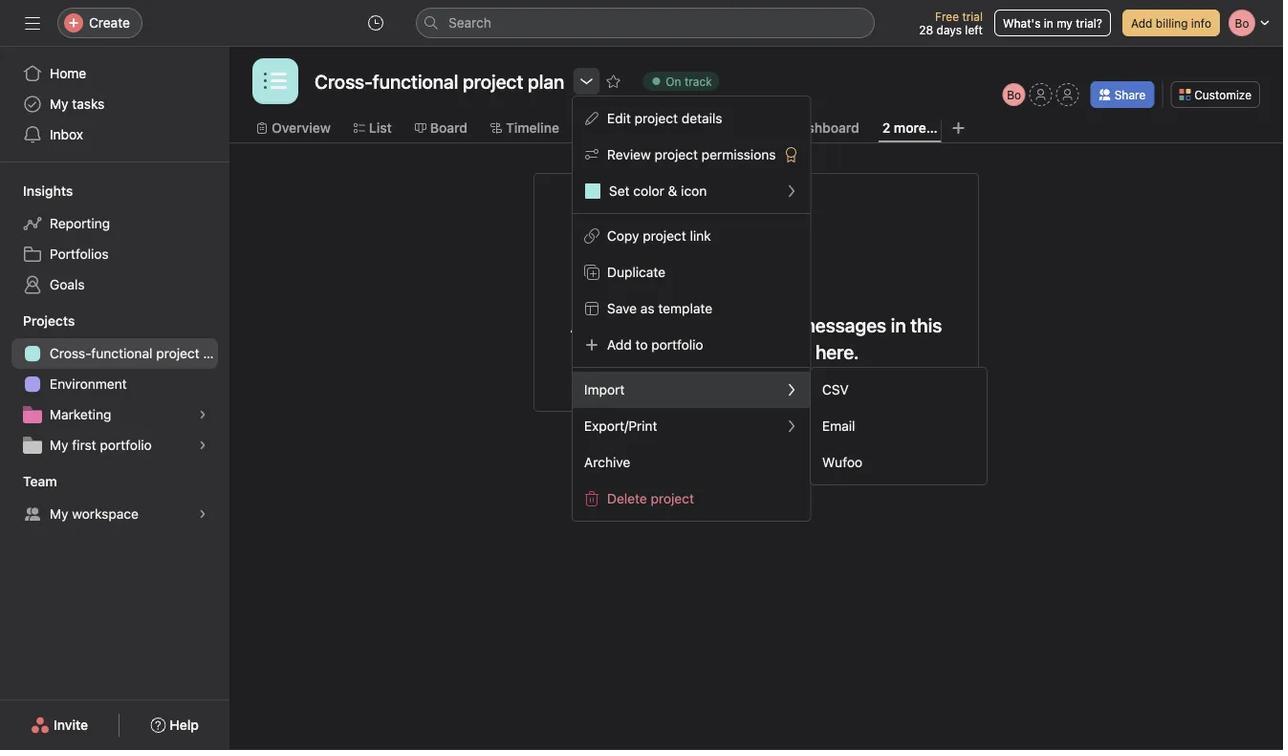 Task type: locate. For each thing, give the bounding box(es) containing it.
my left first
[[50, 438, 68, 453]]

project right the delete
[[651, 491, 694, 507]]

cross-functional project plan link
[[11, 339, 229, 369]]

portfolio down attachments
[[652, 337, 704, 353]]

projects
[[23, 313, 75, 329]]

on
[[666, 75, 681, 88]]

portfolio down marketing link
[[100, 438, 152, 453]]

email
[[822, 418, 855, 434]]

my up "inbox"
[[50, 96, 68, 112]]

0 vertical spatial to
[[710, 314, 727, 336]]

1 vertical spatial portfolio
[[100, 438, 152, 453]]

insights
[[23, 183, 73, 199]]

show options image
[[579, 74, 594, 89]]

share button
[[1091, 81, 1155, 108]]

1 horizontal spatial &
[[782, 314, 795, 336]]

2 vertical spatial my
[[50, 506, 68, 522]]

2 my from the top
[[50, 438, 68, 453]]

add
[[1131, 16, 1153, 30], [607, 337, 632, 353]]

1 horizontal spatial to
[[710, 314, 727, 336]]

my tasks link
[[11, 89, 218, 120]]

projects element
[[0, 304, 230, 465]]

cross-functional project plan
[[50, 346, 229, 362]]

1 vertical spatial my
[[50, 438, 68, 453]]

timeline link
[[491, 118, 559, 139]]

1 horizontal spatial portfolio
[[652, 337, 704, 353]]

in left this
[[891, 314, 906, 336]]

1 horizontal spatial in
[[1044, 16, 1054, 30]]

in left my at the top right
[[1044, 16, 1054, 30]]

on track
[[666, 75, 712, 88]]

set color & icon
[[609, 183, 707, 199]]

add left billing at the right top of the page
[[1131, 16, 1153, 30]]

to inside 'all attachments to tasks & messages in this project will appear here.'
[[710, 314, 727, 336]]

first
[[72, 438, 96, 453]]

0 horizontal spatial tasks
[[72, 96, 105, 112]]

0 horizontal spatial add
[[607, 337, 632, 353]]

project for review
[[655, 147, 698, 163]]

in
[[1044, 16, 1054, 30], [891, 314, 906, 336]]

my workspace link
[[11, 499, 218, 530]]

portfolio
[[652, 337, 704, 353], [100, 438, 152, 453]]

search
[[449, 15, 492, 31]]

projects button
[[0, 312, 75, 331]]

1 vertical spatial in
[[891, 314, 906, 336]]

details
[[682, 110, 723, 126]]

add to portfolio
[[607, 337, 704, 353]]

set
[[609, 183, 630, 199]]

tasks inside 'all attachments to tasks & messages in this project will appear here.'
[[731, 314, 777, 336]]

project for edit
[[635, 110, 678, 126]]

to up will
[[710, 314, 727, 336]]

0 vertical spatial tasks
[[72, 96, 105, 112]]

0 horizontal spatial in
[[891, 314, 906, 336]]

calendar link
[[582, 118, 655, 139]]

environment
[[50, 376, 127, 392]]

2
[[883, 120, 891, 136]]

0 horizontal spatial &
[[668, 183, 678, 199]]

1 horizontal spatial tasks
[[731, 314, 777, 336]]

bo
[[1007, 88, 1022, 101]]

my inside projects element
[[50, 438, 68, 453]]

what's in my trial?
[[1003, 16, 1103, 30]]

list image
[[264, 70, 287, 93]]

add down save
[[607, 337, 632, 353]]

1 horizontal spatial add
[[1131, 16, 1153, 30]]

environment link
[[11, 369, 218, 400]]

0 vertical spatial &
[[668, 183, 678, 199]]

see details, my workspace image
[[197, 509, 208, 520]]

tasks up will
[[731, 314, 777, 336]]

project right edit
[[635, 110, 678, 126]]

home
[[50, 66, 86, 81]]

my for my first portfolio
[[50, 438, 68, 453]]

portfolios link
[[11, 239, 218, 270]]

tasks down home
[[72, 96, 105, 112]]

insights button
[[0, 182, 73, 201]]

0 vertical spatial in
[[1044, 16, 1054, 30]]

project
[[635, 110, 678, 126], [655, 147, 698, 163], [643, 228, 686, 244], [654, 340, 714, 363], [156, 346, 200, 362], [651, 491, 694, 507]]

left
[[965, 23, 983, 36]]

project left link
[[643, 228, 686, 244]]

workflow
[[693, 120, 752, 136]]

1 my from the top
[[50, 96, 68, 112]]

my inside the teams element
[[50, 506, 68, 522]]

create
[[89, 15, 130, 31]]

add inside add billing info button
[[1131, 16, 1153, 30]]

1 vertical spatial to
[[636, 337, 648, 353]]

share
[[1115, 88, 1146, 101]]

portfolio for my first portfolio
[[100, 438, 152, 453]]

trial?
[[1076, 16, 1103, 30]]

& left icon
[[668, 183, 678, 199]]

save
[[607, 301, 637, 317]]

my down team
[[50, 506, 68, 522]]

board
[[430, 120, 468, 136]]

add billing info
[[1131, 16, 1212, 30]]

my for my tasks
[[50, 96, 68, 112]]

tasks inside global element
[[72, 96, 105, 112]]

None text field
[[310, 64, 569, 99]]

reporting link
[[11, 208, 218, 239]]

archive
[[584, 455, 631, 471]]

invite button
[[18, 709, 101, 743]]

0 vertical spatial add
[[1131, 16, 1153, 30]]

tasks
[[72, 96, 105, 112], [731, 314, 777, 336]]

review project permissions
[[607, 147, 776, 163]]

delete
[[607, 491, 647, 507]]

portfolio inside projects element
[[100, 438, 152, 453]]

in inside button
[[1044, 16, 1054, 30]]

import
[[584, 382, 625, 398]]

delete project
[[607, 491, 694, 507]]

goals
[[50, 277, 85, 293]]

bo button
[[1003, 83, 1026, 106]]

0 vertical spatial my
[[50, 96, 68, 112]]

project down edit project details
[[655, 147, 698, 163]]

template
[[658, 301, 713, 317]]

hide sidebar image
[[25, 15, 40, 31]]

0 horizontal spatial portfolio
[[100, 438, 152, 453]]

messages
[[799, 314, 887, 336]]

1 vertical spatial tasks
[[731, 314, 777, 336]]

my workspace
[[50, 506, 139, 522]]

this
[[911, 314, 942, 336]]

project up import menu item
[[654, 340, 714, 363]]

help
[[170, 718, 199, 734]]

1 vertical spatial &
[[782, 314, 795, 336]]

1 vertical spatial add
[[607, 337, 632, 353]]

invite
[[54, 718, 88, 734]]

portfolio for add to portfolio
[[652, 337, 704, 353]]

will
[[719, 340, 747, 363]]

to down attachments
[[636, 337, 648, 353]]

csv
[[822, 382, 849, 398]]

board link
[[415, 118, 468, 139]]

my inside global element
[[50, 96, 68, 112]]

3 my from the top
[[50, 506, 68, 522]]

help button
[[138, 709, 211, 743]]

& up appear here.
[[782, 314, 795, 336]]

0 vertical spatial portfolio
[[652, 337, 704, 353]]



Task type: describe. For each thing, give the bounding box(es) containing it.
edit project details
[[607, 110, 723, 126]]

search button
[[416, 8, 875, 38]]

inbox
[[50, 127, 83, 143]]

my
[[1057, 16, 1073, 30]]

copy project link
[[607, 228, 711, 244]]

inbox link
[[11, 120, 218, 150]]

2 more… button
[[883, 118, 938, 139]]

overview link
[[256, 118, 331, 139]]

plan
[[203, 346, 229, 362]]

my tasks
[[50, 96, 105, 112]]

on track button
[[634, 68, 728, 95]]

timeline
[[506, 120, 559, 136]]

copy
[[607, 228, 639, 244]]

what's
[[1003, 16, 1041, 30]]

appear here.
[[751, 340, 859, 363]]

calendar
[[598, 120, 655, 136]]

insights element
[[0, 174, 230, 304]]

duplicate
[[607, 264, 666, 280]]

add billing info button
[[1123, 10, 1220, 36]]

see details, my first portfolio image
[[197, 440, 208, 451]]

trial
[[962, 10, 983, 23]]

save as template
[[607, 301, 713, 317]]

workflow link
[[678, 118, 752, 139]]

info
[[1192, 16, 1212, 30]]

functional
[[91, 346, 153, 362]]

free trial 28 days left
[[919, 10, 983, 36]]

project inside 'all attachments to tasks & messages in this project will appear here.'
[[654, 340, 714, 363]]

add to starred image
[[606, 74, 621, 89]]

search list box
[[416, 8, 875, 38]]

project left plan
[[156, 346, 200, 362]]

history image
[[368, 15, 384, 31]]

what's in my trial? button
[[995, 10, 1111, 36]]

import menu item
[[573, 372, 811, 408]]

0 horizontal spatial to
[[636, 337, 648, 353]]

all
[[571, 314, 592, 336]]

customize
[[1195, 88, 1252, 101]]

color
[[633, 183, 665, 199]]

dashboard
[[791, 120, 860, 136]]

project for copy
[[643, 228, 686, 244]]

edit
[[607, 110, 631, 126]]

export/print
[[584, 418, 657, 434]]

portfolios
[[50, 246, 109, 262]]

team
[[23, 474, 57, 490]]

goals link
[[11, 270, 218, 300]]

billing
[[1156, 16, 1188, 30]]

wufoo
[[822, 455, 863, 471]]

free
[[935, 10, 959, 23]]

track
[[685, 75, 712, 88]]

workspace
[[72, 506, 139, 522]]

dashboard link
[[775, 118, 860, 139]]

attachments
[[597, 314, 705, 336]]

add for add billing info
[[1131, 16, 1153, 30]]

customize button
[[1171, 81, 1261, 108]]

see details, marketing image
[[197, 409, 208, 421]]

days
[[937, 23, 962, 36]]

marketing
[[50, 407, 111, 423]]

global element
[[0, 47, 230, 162]]

add for add to portfolio
[[607, 337, 632, 353]]

my first portfolio
[[50, 438, 152, 453]]

in inside 'all attachments to tasks & messages in this project will appear here.'
[[891, 314, 906, 336]]

all attachments to tasks & messages in this project will appear here.
[[571, 314, 942, 363]]

my first portfolio link
[[11, 430, 218, 461]]

cross-
[[50, 346, 91, 362]]

marketing link
[[11, 400, 218, 430]]

review
[[607, 147, 651, 163]]

permissions
[[702, 147, 776, 163]]

add tab image
[[951, 121, 967, 136]]

& inside 'all attachments to tasks & messages in this project will appear here.'
[[782, 314, 795, 336]]

teams element
[[0, 465, 230, 534]]

list link
[[354, 118, 392, 139]]

project for delete
[[651, 491, 694, 507]]

my for my workspace
[[50, 506, 68, 522]]

as
[[641, 301, 655, 317]]

home link
[[11, 58, 218, 89]]

team button
[[0, 472, 57, 492]]

icon
[[681, 183, 707, 199]]



Task type: vqa. For each thing, say whether or not it's contained in the screenshot.
Overview
yes



